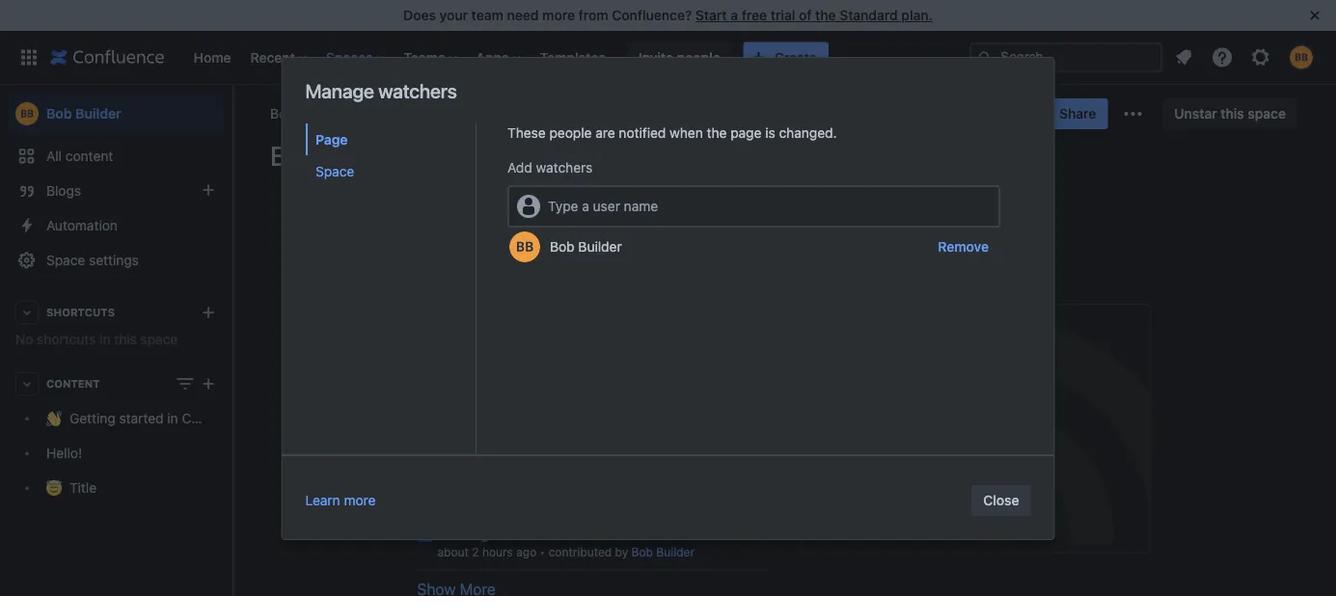 Task type: vqa. For each thing, say whether or not it's contained in the screenshot.
'Search' field to the bottom
no



Task type: describe. For each thing, give the bounding box(es) containing it.
i
[[461, 196, 464, 214]]

share
[[837, 388, 876, 406]]

bob builder link for 📄 recent pages that i've worked on
[[270, 104, 342, 123]]

hour
[[488, 409, 513, 423]]

automation link
[[8, 208, 224, 243]]

of
[[799, 7, 812, 23]]

invite
[[638, 49, 673, 65]]

that
[[581, 258, 619, 284]]

1 horizontal spatial getting started in confluence
[[437, 524, 643, 542]]

hello! inside hello! about an hour ago
[[437, 388, 478, 406]]

does your team need more from confluence? start a free trial of the standard plan.
[[403, 7, 933, 23]]

started inside space element
[[119, 410, 164, 426]]

company.
[[819, 467, 886, 485]]

bob builder down manage
[[270, 140, 401, 172]]

templates
[[540, 49, 606, 65]]

hello. i am bob.
[[417, 196, 525, 214]]

are
[[595, 125, 615, 141]]

blog
[[882, 361, 912, 380]]

to
[[819, 388, 833, 406]]

unstar this space button
[[1163, 98, 1297, 129]]

with
[[819, 441, 848, 459]]

standard
[[839, 7, 898, 23]]

minutes
[[455, 364, 498, 378]]

title
[[69, 480, 97, 496]]

post
[[916, 361, 947, 380]]

unstar
[[1174, 106, 1217, 122]]

hello! link for about an hour ago
[[437, 388, 478, 406]]

no
[[15, 331, 33, 347]]

watchers for add watchers
[[535, 160, 592, 176]]

news
[[879, 388, 916, 406]]

remove
[[937, 239, 988, 255]]

create
[[819, 361, 866, 380]]

manage watchers
[[305, 79, 457, 102]]

content
[[46, 378, 100, 390]]

invite people
[[638, 49, 720, 65]]

25 minutes ago
[[437, 364, 522, 378]]

📄 recent pages that i've worked on
[[417, 258, 762, 284]]

create a blog post to share news and announcements with your team and company.
[[819, 361, 951, 485]]

builder inside space element
[[75, 106, 121, 122]]

bob inside manage watchers dialog
[[549, 239, 574, 255]]

when
[[669, 125, 703, 141]]

these
[[507, 125, 545, 141]]

bob builder inside manage watchers dialog
[[549, 239, 621, 255]]

recently
[[417, 304, 501, 330]]

is
[[765, 125, 775, 141]]

25
[[437, 364, 452, 378]]

name
[[623, 198, 658, 214]]

2 for getting started in confluence
[[472, 546, 479, 559]]

in inside tree
[[167, 410, 178, 426]]

updated
[[506, 304, 590, 330]]

plan.
[[901, 7, 933, 23]]

from
[[578, 7, 608, 23]]

this inside space element
[[114, 331, 137, 347]]

no shortcuts in this space
[[15, 331, 178, 347]]

Search field
[[969, 42, 1162, 73]]

announcements
[[819, 414, 930, 432]]

i've
[[624, 258, 657, 284]]

1 vertical spatial space
[[140, 331, 178, 347]]

templates link
[[534, 42, 611, 73]]

these people are notified when the page is changed.
[[507, 125, 836, 141]]

a for create a blog post to share news and announcements with your team and company.
[[869, 361, 878, 380]]

builder down manage watchers
[[322, 140, 401, 172]]

bob builder link for no shortcuts in this space
[[8, 95, 224, 133]]

start a free trial of the standard plan. link
[[695, 7, 933, 23]]

content
[[65, 148, 113, 164]]

pages
[[517, 258, 576, 284]]

am
[[468, 196, 489, 214]]

shortcuts button
[[8, 295, 224, 330]]

home link
[[188, 42, 237, 73]]

spaces button
[[320, 42, 392, 73]]

0 vertical spatial in
[[100, 331, 110, 347]]

start
[[695, 7, 727, 23]]

settings
[[89, 252, 139, 268]]

1 vertical spatial getting
[[437, 524, 489, 542]]

automation
[[46, 218, 118, 233]]

recent
[[444, 258, 512, 284]]

contributed for hello!
[[549, 455, 612, 468]]

bob builder inside space element
[[46, 106, 121, 122]]

shortcuts
[[37, 331, 96, 347]]

apps
[[476, 49, 509, 65]]

manage watchers dialog
[[282, 58, 1054, 539]]

add watchers
[[507, 160, 592, 176]]

all content
[[46, 148, 113, 164]]

by for hello!
[[615, 455, 628, 468]]

settings icon image
[[1249, 46, 1272, 69]]

by for getting started in confluence
[[615, 546, 628, 559]]

0 vertical spatial the
[[815, 7, 836, 23]]

recently updated
[[417, 304, 590, 330]]

learn more
[[305, 492, 376, 508]]

title link
[[8, 471, 224, 505]]

home
[[193, 49, 231, 65]]

page
[[730, 125, 761, 141]]

• for getting started in confluence
[[540, 546, 545, 559]]

unstar this space
[[1174, 106, 1286, 122]]

hello! down 'an'
[[437, 433, 478, 451]]

global element
[[12, 30, 969, 84]]

about 2 hours ago • contributed by for hello!
[[437, 455, 631, 468]]

people for invite
[[677, 49, 720, 65]]

type
[[547, 198, 578, 214]]

0 vertical spatial your
[[439, 7, 468, 23]]

hours for getting started in confluence
[[482, 546, 513, 559]]

remove button
[[926, 232, 1000, 262]]



Task type: locate. For each thing, give the bounding box(es) containing it.
on
[[738, 258, 762, 284]]

0 vertical spatial team
[[471, 7, 503, 23]]

in
[[100, 331, 110, 347], [167, 410, 178, 426], [547, 524, 559, 542]]

1 vertical spatial your
[[852, 441, 883, 459]]

0 horizontal spatial a
[[581, 198, 589, 214]]

1 vertical spatial more
[[344, 492, 376, 508]]

hello! inside space element
[[46, 445, 82, 461]]

a for type a user name
[[581, 198, 589, 214]]

hello! link up 'title'
[[8, 436, 224, 471]]

1 contributed from the top
[[549, 455, 612, 468]]

2
[[472, 455, 479, 468], [472, 546, 479, 559]]

people left "are"
[[549, 125, 591, 141]]

watchers up type
[[535, 160, 592, 176]]

0 vertical spatial and
[[920, 388, 945, 406]]

space inside button
[[1248, 106, 1286, 122]]

0 vertical spatial hours
[[482, 455, 513, 468]]

bob builder link up all content link
[[8, 95, 224, 133]]

0 vertical spatial 2
[[472, 455, 479, 468]]

by
[[615, 455, 628, 468], [615, 546, 628, 559]]

0 horizontal spatial space
[[46, 252, 85, 268]]

team left need
[[471, 7, 503, 23]]

1 horizontal spatial confluence
[[563, 524, 643, 542]]

1 horizontal spatial getting started in confluence link
[[437, 524, 643, 542]]

0 vertical spatial space
[[315, 163, 354, 179]]

2 horizontal spatial a
[[869, 361, 878, 380]]

content button
[[8, 367, 224, 401]]

1 horizontal spatial space
[[315, 163, 354, 179]]

• for hello!
[[540, 455, 545, 468]]

notified
[[618, 125, 665, 141]]

0 horizontal spatial in
[[100, 331, 110, 347]]

1 2 from the top
[[472, 455, 479, 468]]

0 vertical spatial space
[[1248, 106, 1286, 122]]

invite people button
[[627, 42, 732, 73]]

0 vertical spatial started
[[119, 410, 164, 426]]

1 vertical spatial 2
[[472, 546, 479, 559]]

0 horizontal spatial getting started in confluence
[[69, 410, 253, 426]]

1 horizontal spatial team
[[887, 441, 922, 459]]

and down announcements
[[926, 441, 951, 459]]

getting inside tree
[[69, 410, 115, 426]]

tree containing getting started in confluence
[[8, 401, 253, 505]]

about 2 hours ago • contributed by for getting started in confluence
[[437, 546, 631, 559]]

blogs link
[[8, 174, 224, 208]]

bob builder up 📄 recent pages that i've worked on
[[549, 239, 621, 255]]

blogs
[[46, 183, 81, 199]]

close image
[[1303, 4, 1326, 27]]

team inside create a blog post to share news and announcements with your team and company.
[[887, 441, 922, 459]]

worked
[[662, 258, 733, 284]]

about for getting started in confluence
[[437, 546, 469, 559]]

your right does at the top of page
[[439, 7, 468, 23]]

1 horizontal spatial a
[[730, 7, 738, 23]]

your inside create a blog post to share news and announcements with your team and company.
[[852, 441, 883, 459]]

1 vertical spatial a
[[581, 198, 589, 214]]

hello! up 'an'
[[437, 388, 478, 406]]

more
[[542, 7, 575, 23], [344, 492, 376, 508]]

builder up page
[[298, 106, 342, 122]]

1 about from the top
[[437, 409, 469, 423]]

apps button
[[470, 42, 528, 73]]

1 vertical spatial hours
[[482, 546, 513, 559]]

this inside button
[[1221, 106, 1244, 122]]

more inside manage watchers dialog
[[344, 492, 376, 508]]

0 vertical spatial a
[[730, 7, 738, 23]]

0 horizontal spatial space
[[140, 331, 178, 347]]

1 by from the top
[[615, 455, 628, 468]]

1 vertical spatial team
[[887, 441, 922, 459]]

0 horizontal spatial bob builder link
[[8, 95, 224, 133]]

bob builder up the all content on the left top of page
[[46, 106, 121, 122]]

started
[[119, 410, 164, 426], [493, 524, 543, 542]]

1 vertical spatial •
[[540, 546, 545, 559]]

a left user
[[581, 198, 589, 214]]

space down page
[[315, 163, 354, 179]]

confluence inside tree
[[182, 410, 253, 426]]

hello.
[[417, 196, 457, 214]]

more left the from
[[542, 7, 575, 23]]

1 horizontal spatial your
[[852, 441, 883, 459]]

1 horizontal spatial watchers
[[535, 160, 592, 176]]

2 vertical spatial a
[[869, 361, 878, 380]]

1 horizontal spatial started
[[493, 524, 543, 542]]

close
[[983, 492, 1019, 508]]

hours for hello!
[[482, 455, 513, 468]]

people inside "button"
[[677, 49, 720, 65]]

bob builder
[[46, 106, 121, 122], [270, 106, 342, 122], [270, 140, 401, 172], [549, 239, 621, 255]]

0 vertical spatial watchers
[[378, 79, 457, 102]]

tab list containing page
[[305, 123, 475, 471]]

more right the learn on the bottom
[[344, 492, 376, 508]]

0 vertical spatial people
[[677, 49, 720, 65]]

people
[[677, 49, 720, 65], [549, 125, 591, 141]]

page
[[315, 131, 347, 147]]

0 horizontal spatial people
[[549, 125, 591, 141]]

banner
[[0, 30, 1336, 85]]

1 vertical spatial in
[[167, 410, 178, 426]]

1 horizontal spatial this
[[1221, 106, 1244, 122]]

spaces
[[326, 49, 373, 65]]

1 horizontal spatial the
[[815, 7, 836, 23]]

this down shortcuts dropdown button
[[114, 331, 137, 347]]

0 vertical spatial by
[[615, 455, 628, 468]]

the left page
[[706, 125, 726, 141]]

bob.
[[493, 196, 525, 214]]

contributed for getting started in confluence
[[549, 546, 612, 559]]

a left blog
[[869, 361, 878, 380]]

1 horizontal spatial in
[[167, 410, 178, 426]]

this right unstar
[[1221, 106, 1244, 122]]

space element
[[0, 85, 253, 596]]

0 horizontal spatial this
[[114, 331, 137, 347]]

user
[[592, 198, 620, 214]]

builder inside manage watchers dialog
[[578, 239, 621, 255]]

2 hours from the top
[[482, 546, 513, 559]]

hello! about an hour ago
[[437, 388, 537, 423]]

people for these
[[549, 125, 591, 141]]

2 2 from the top
[[472, 546, 479, 559]]

0 horizontal spatial confluence
[[182, 410, 253, 426]]

1 vertical spatial getting started in confluence link
[[437, 524, 643, 542]]

1 horizontal spatial getting
[[437, 524, 489, 542]]

1 about 2 hours ago • contributed by from the top
[[437, 455, 631, 468]]

learn
[[305, 492, 340, 508]]

2 about 2 hours ago • contributed by from the top
[[437, 546, 631, 559]]

search image
[[977, 50, 993, 65]]

tree inside space element
[[8, 401, 253, 505]]

a left free at the top
[[730, 7, 738, 23]]

1 horizontal spatial more
[[542, 7, 575, 23]]

0 horizontal spatial team
[[471, 7, 503, 23]]

0 horizontal spatial getting started in confluence link
[[8, 401, 253, 436]]

builder up "content"
[[75, 106, 121, 122]]

1 vertical spatial space
[[46, 252, 85, 268]]

hello! link
[[437, 388, 478, 406], [437, 433, 478, 451], [8, 436, 224, 471]]

tab list
[[305, 123, 475, 471]]

1 vertical spatial about 2 hours ago • contributed by
[[437, 546, 631, 559]]

Add watchers text field
[[547, 197, 551, 216]]

1 hours from the top
[[482, 455, 513, 468]]

0 vertical spatial more
[[542, 7, 575, 23]]

this
[[1221, 106, 1244, 122], [114, 331, 137, 347]]

space down shortcuts dropdown button
[[140, 331, 178, 347]]

2 about from the top
[[437, 455, 469, 468]]

space for space
[[315, 163, 354, 179]]

1 vertical spatial and
[[926, 441, 951, 459]]

ago inside hello! about an hour ago
[[516, 409, 537, 423]]

hello! link down 'an'
[[437, 433, 478, 451]]

1 vertical spatial started
[[493, 524, 543, 542]]

1 vertical spatial people
[[549, 125, 591, 141]]

all
[[46, 148, 62, 164]]

builder up that
[[578, 239, 621, 255]]

1 vertical spatial getting started in confluence
[[437, 524, 643, 542]]

0 vertical spatial confluence
[[182, 410, 253, 426]]

confluence image
[[50, 46, 164, 69], [50, 46, 164, 69]]

space
[[315, 163, 354, 179], [46, 252, 85, 268]]

0 horizontal spatial started
[[119, 410, 164, 426]]

3 about from the top
[[437, 546, 469, 559]]

banner containing home
[[0, 30, 1336, 85]]

a inside create a blog post to share news and announcements with your team and company.
[[869, 361, 878, 380]]

2 by from the top
[[615, 546, 628, 559]]

1 vertical spatial watchers
[[535, 160, 592, 176]]

the right "of"
[[815, 7, 836, 23]]

team down announcements
[[887, 441, 922, 459]]

close button
[[972, 485, 1031, 516]]

bob builder link
[[8, 95, 224, 133], [270, 104, 342, 123]]

watchers
[[378, 79, 457, 102], [535, 160, 592, 176]]

the
[[815, 7, 836, 23], [706, 125, 726, 141]]

people right invite
[[677, 49, 720, 65]]

about inside hello! about an hour ago
[[437, 409, 469, 423]]

an
[[472, 409, 485, 423]]

1 • from the top
[[540, 455, 545, 468]]

space down the settings icon
[[1248, 106, 1286, 122]]

1 horizontal spatial space
[[1248, 106, 1286, 122]]

2 vertical spatial in
[[547, 524, 559, 542]]

need
[[507, 7, 539, 23]]

tab list inside manage watchers dialog
[[305, 123, 475, 471]]

learn more link
[[305, 491, 376, 510]]

add
[[507, 160, 532, 176]]

people inside manage watchers dialog
[[549, 125, 591, 141]]

1 vertical spatial the
[[706, 125, 726, 141]]

getting started in confluence inside tree
[[69, 410, 253, 426]]

type a user name
[[547, 198, 658, 214]]

1 vertical spatial about
[[437, 455, 469, 468]]

2 vertical spatial about
[[437, 546, 469, 559]]

space settings link
[[8, 243, 224, 278]]

2 for hello!
[[472, 455, 479, 468]]

0 horizontal spatial your
[[439, 7, 468, 23]]

0 vertical spatial getting started in confluence link
[[8, 401, 253, 436]]

0 vertical spatial this
[[1221, 106, 1244, 122]]

space for space settings
[[46, 252, 85, 268]]

hello! up 'title'
[[46, 445, 82, 461]]

space inside manage watchers dialog
[[315, 163, 354, 179]]

space down automation
[[46, 252, 85, 268]]

1 vertical spatial contributed
[[549, 546, 612, 559]]

2 contributed from the top
[[549, 546, 612, 559]]

0 vertical spatial about 2 hours ago • contributed by
[[437, 455, 631, 468]]

0 horizontal spatial getting
[[69, 410, 115, 426]]

create a blog image
[[197, 178, 220, 202]]

bob builder up page
[[270, 106, 342, 122]]

•
[[540, 455, 545, 468], [540, 546, 545, 559]]

getting started in confluence
[[69, 410, 253, 426], [437, 524, 643, 542]]

your down announcements
[[852, 441, 883, 459]]

tree
[[8, 401, 253, 505]]

hello! link for about 2 hours ago
[[437, 433, 478, 451]]

the inside manage watchers dialog
[[706, 125, 726, 141]]

space settings
[[46, 252, 139, 268]]

hello! link up 'an'
[[437, 388, 478, 406]]

changed.
[[778, 125, 836, 141]]

and
[[920, 388, 945, 406], [926, 441, 951, 459]]

watchers for manage watchers
[[378, 79, 457, 102]]

0 vertical spatial contributed
[[549, 455, 612, 468]]

does
[[403, 7, 436, 23]]

shortcuts
[[46, 306, 115, 319]]

about 2 hours ago • contributed by
[[437, 455, 631, 468], [437, 546, 631, 559]]

1 horizontal spatial bob builder link
[[270, 104, 342, 123]]

0 vertical spatial getting
[[69, 410, 115, 426]]

all content link
[[8, 139, 224, 174]]

hello!
[[437, 388, 478, 406], [437, 433, 478, 451], [46, 445, 82, 461]]

about
[[437, 409, 469, 423], [437, 455, 469, 468], [437, 546, 469, 559]]

your
[[439, 7, 468, 23], [852, 441, 883, 459]]

about for hello!
[[437, 455, 469, 468]]

0 horizontal spatial more
[[344, 492, 376, 508]]

trial
[[771, 7, 795, 23]]

bob builder link up page
[[270, 104, 342, 123]]

free
[[742, 7, 767, 23]]

confluence?
[[612, 7, 692, 23]]

0 vertical spatial •
[[540, 455, 545, 468]]

watchers down spaces popup button at top left
[[378, 79, 457, 102]]

0 horizontal spatial watchers
[[378, 79, 457, 102]]

2 • from the top
[[540, 546, 545, 559]]

1 horizontal spatial people
[[677, 49, 720, 65]]

1 vertical spatial confluence
[[563, 524, 643, 542]]

2 horizontal spatial in
[[547, 524, 559, 542]]

bob inside space element
[[46, 106, 72, 122]]

ago
[[501, 364, 522, 378], [516, 409, 537, 423], [516, 455, 537, 468], [516, 546, 537, 559]]

0 vertical spatial about
[[437, 409, 469, 423]]

1 vertical spatial this
[[114, 331, 137, 347]]

a inside dialog
[[581, 198, 589, 214]]

0 horizontal spatial the
[[706, 125, 726, 141]]

1 vertical spatial by
[[615, 546, 628, 559]]

manage
[[305, 79, 374, 102]]

and down post
[[920, 388, 945, 406]]

0 vertical spatial getting started in confluence
[[69, 410, 253, 426]]



